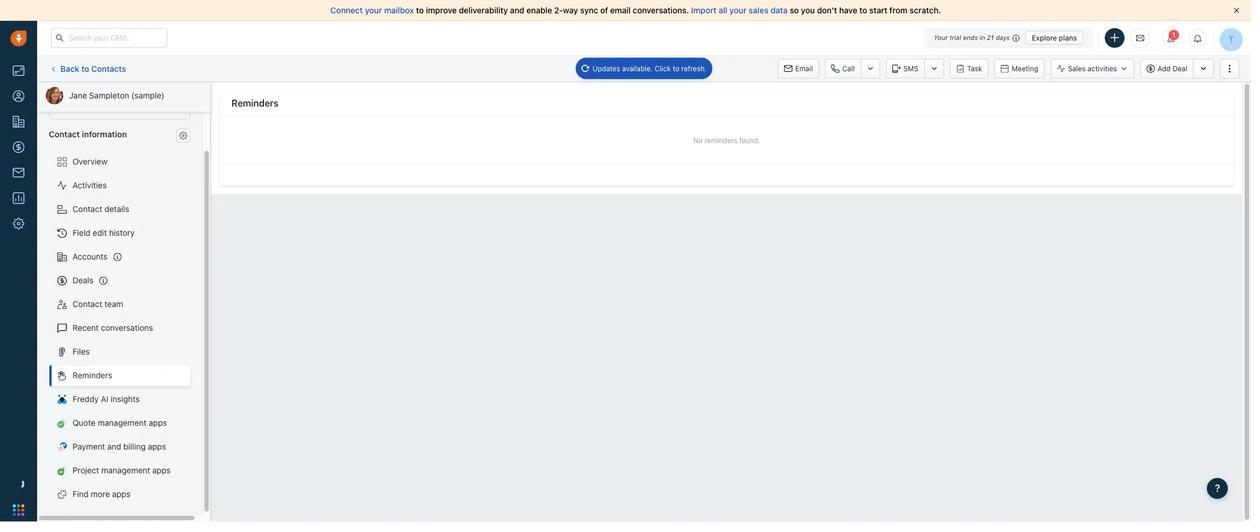 Task type: locate. For each thing, give the bounding box(es) containing it.
contact down 'activities'
[[73, 204, 102, 214]]

start
[[869, 6, 887, 15]]

import all your sales data link
[[691, 6, 790, 15]]

field edit history
[[73, 228, 135, 238]]

0 vertical spatial management
[[98, 418, 147, 428]]

click
[[655, 64, 671, 73]]

task button
[[950, 59, 989, 79]]

edit
[[93, 228, 107, 238]]

apps for quote management apps
[[149, 418, 167, 428]]

sms
[[904, 65, 919, 73]]

sampleton
[[89, 91, 129, 100]]

apps
[[149, 418, 167, 428], [148, 442, 166, 452], [152, 466, 171, 476], [112, 490, 130, 499]]

2 vertical spatial contact
[[73, 299, 102, 309]]

email
[[610, 6, 631, 15]]

sales
[[749, 6, 769, 15]]

plans
[[1059, 34, 1077, 42]]

available.
[[622, 64, 653, 73]]

1 your from the left
[[365, 6, 382, 15]]

and left the enable
[[510, 6, 524, 15]]

all
[[719, 6, 727, 15]]

0 horizontal spatial reminders
[[73, 371, 112, 380]]

contact for contact information
[[49, 129, 80, 139]]

0 vertical spatial contact
[[49, 129, 80, 139]]

contact
[[49, 129, 80, 139], [73, 204, 102, 214], [73, 299, 102, 309]]

and left the billing
[[107, 442, 121, 452]]

find more apps
[[73, 490, 130, 499]]

activities
[[73, 181, 107, 190]]

refresh.
[[681, 64, 707, 73]]

1 vertical spatial management
[[101, 466, 150, 476]]

way
[[563, 6, 578, 15]]

apps down 'payment and billing apps'
[[152, 466, 171, 476]]

1 vertical spatial contact
[[73, 204, 102, 214]]

sales activities
[[1068, 65, 1117, 73]]

0 horizontal spatial your
[[365, 6, 382, 15]]

your right all
[[730, 6, 747, 15]]

to
[[416, 6, 424, 15], [860, 6, 867, 15], [81, 64, 89, 73], [673, 64, 679, 73]]

contact for contact details
[[73, 204, 102, 214]]

to right mailbox on the left top of page
[[416, 6, 424, 15]]

contact information
[[49, 129, 127, 139]]

management down 'payment and billing apps'
[[101, 466, 150, 476]]

2-
[[554, 6, 563, 15]]

0 horizontal spatial and
[[107, 442, 121, 452]]

no
[[693, 136, 703, 144]]

close image
[[1234, 8, 1240, 13]]

reminders
[[232, 98, 278, 109], [73, 371, 112, 380]]

your
[[365, 6, 382, 15], [730, 6, 747, 15]]

1 vertical spatial and
[[107, 442, 121, 452]]

overview
[[73, 157, 107, 166]]

your left mailbox on the left top of page
[[365, 6, 382, 15]]

details
[[104, 204, 129, 214]]

apps up 'payment and billing apps'
[[149, 418, 167, 428]]

1 vertical spatial reminders
[[73, 371, 112, 380]]

updates
[[593, 64, 620, 73]]

explore plans
[[1032, 34, 1077, 42]]

reminders
[[705, 136, 737, 144]]

have
[[839, 6, 857, 15]]

21
[[987, 34, 994, 41]]

0 vertical spatial reminders
[[232, 98, 278, 109]]

project
[[73, 466, 99, 476]]

management up 'payment and billing apps'
[[98, 418, 147, 428]]

score
[[58, 89, 77, 97]]

days
[[996, 34, 1010, 41]]

apps right more
[[112, 490, 130, 499]]

0 vertical spatial and
[[510, 6, 524, 15]]

conversations
[[101, 323, 153, 333]]

contact up recent
[[73, 299, 102, 309]]

Search your CRM... text field
[[51, 28, 167, 48]]

1 horizontal spatial reminders
[[232, 98, 278, 109]]

management
[[98, 418, 147, 428], [101, 466, 150, 476]]

payment
[[73, 442, 105, 452]]

to right back
[[81, 64, 89, 73]]

1 horizontal spatial your
[[730, 6, 747, 15]]

management for project
[[101, 466, 150, 476]]

no reminders found.
[[693, 136, 760, 144]]

back to contacts
[[60, 64, 126, 73]]

contact down 45 button
[[49, 129, 80, 139]]

45
[[58, 101, 70, 112]]

score 45
[[58, 89, 77, 112]]

more
[[91, 490, 110, 499]]

to right click
[[673, 64, 679, 73]]

1
[[1172, 31, 1176, 39]]

billing
[[123, 442, 146, 452]]

apps for find more apps
[[112, 490, 130, 499]]

apps right the billing
[[148, 442, 166, 452]]

files
[[73, 347, 90, 357]]

recent
[[73, 323, 99, 333]]

your trial ends in 21 days
[[934, 34, 1010, 41]]

meeting
[[1012, 65, 1038, 73]]

import
[[691, 6, 717, 15]]

recent conversations
[[73, 323, 153, 333]]

45 button
[[58, 101, 70, 112]]

call button
[[825, 59, 861, 79]]

data
[[771, 6, 788, 15]]



Task type: describe. For each thing, give the bounding box(es) containing it.
payment and billing apps
[[73, 442, 166, 452]]

contact details
[[73, 204, 129, 214]]

connect
[[330, 6, 363, 15]]

scratch.
[[910, 6, 941, 15]]

meeting button
[[994, 59, 1045, 79]]

customer fit
[[91, 89, 132, 97]]

team
[[104, 299, 123, 309]]

email
[[795, 65, 813, 73]]

don't
[[817, 6, 837, 15]]

your
[[934, 34, 948, 41]]

customer
[[91, 89, 123, 97]]

(sample)
[[131, 91, 164, 100]]

improve
[[426, 6, 457, 15]]

find
[[73, 490, 89, 499]]

insights
[[111, 395, 140, 404]]

contact for contact team
[[73, 299, 102, 309]]

add deal
[[1158, 65, 1187, 73]]

explore
[[1032, 34, 1057, 42]]

to left start on the top
[[860, 6, 867, 15]]

management for quote
[[98, 418, 147, 428]]

history
[[109, 228, 135, 238]]

connect your mailbox link
[[330, 6, 416, 15]]

add
[[1158, 65, 1171, 73]]

trial
[[950, 34, 961, 41]]

conversations.
[[633, 6, 689, 15]]

freddy
[[73, 395, 99, 404]]

fit
[[125, 89, 132, 97]]

deal
[[1173, 65, 1187, 73]]

quote management apps
[[73, 418, 167, 428]]

ai
[[101, 395, 108, 404]]

in
[[980, 34, 985, 41]]

project management apps
[[73, 466, 171, 476]]

1 horizontal spatial and
[[510, 6, 524, 15]]

mng settings image
[[179, 131, 187, 139]]

task
[[967, 65, 982, 73]]

explore plans link
[[1026, 31, 1083, 45]]

2 your from the left
[[730, 6, 747, 15]]

send email image
[[1136, 33, 1144, 43]]

contact team
[[73, 299, 123, 309]]

1 link
[[1162, 29, 1180, 47]]

accounts
[[73, 252, 108, 261]]

of
[[600, 6, 608, 15]]

updates available. click to refresh. link
[[576, 58, 713, 79]]

deals
[[73, 276, 93, 285]]

mailbox
[[384, 6, 414, 15]]

ends
[[963, 34, 978, 41]]

call
[[842, 65, 855, 73]]

activities
[[1088, 65, 1117, 73]]

sales
[[1068, 65, 1086, 73]]

sms button
[[886, 59, 924, 79]]

contacts
[[91, 64, 126, 73]]

email button
[[778, 59, 819, 79]]

call link
[[825, 59, 861, 79]]

quote
[[73, 418, 95, 428]]

information
[[82, 129, 127, 139]]

apps for project management apps
[[152, 466, 171, 476]]

from
[[890, 6, 908, 15]]

back to contacts link
[[49, 60, 127, 78]]

field
[[73, 228, 90, 238]]

freshworks switcher image
[[13, 505, 24, 517]]

freddy ai insights
[[73, 395, 140, 404]]

add deal button
[[1140, 59, 1193, 79]]

so
[[790, 6, 799, 15]]

updates available. click to refresh.
[[593, 64, 707, 73]]

jane
[[69, 91, 87, 100]]

connect your mailbox to improve deliverability and enable 2-way sync of email conversations. import all your sales data so you don't have to start from scratch.
[[330, 6, 941, 15]]

found.
[[739, 136, 760, 144]]

sync
[[580, 6, 598, 15]]

enable
[[527, 6, 552, 15]]

you
[[801, 6, 815, 15]]



Task type: vqa. For each thing, say whether or not it's contained in the screenshot.
the topmost Reminders
yes



